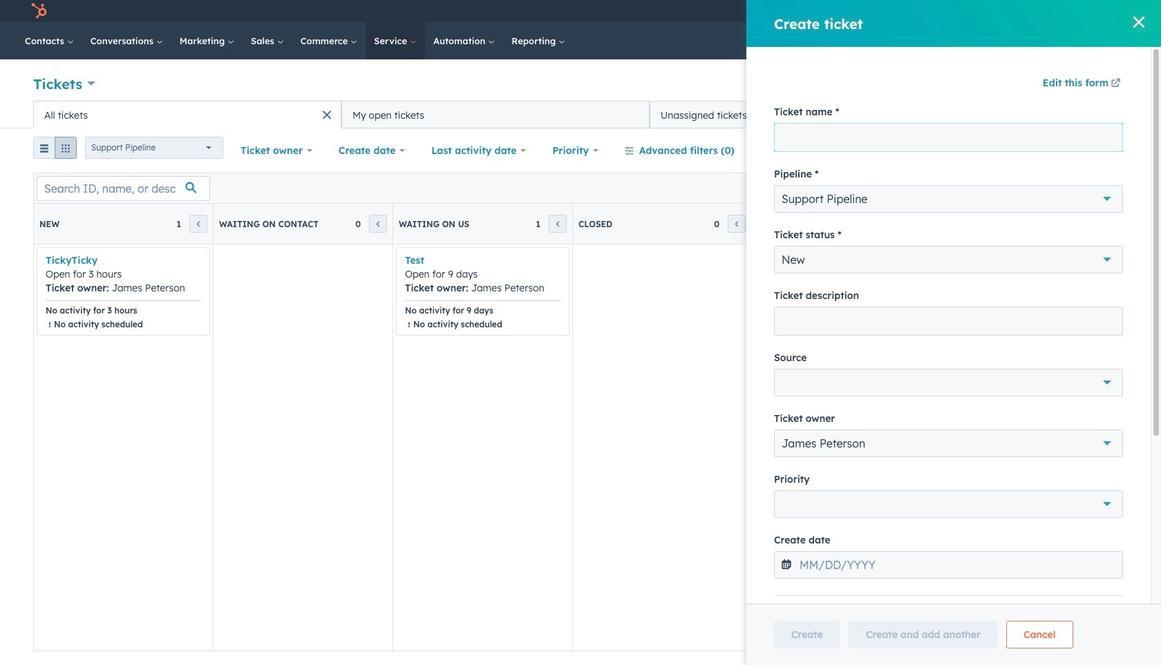 Task type: locate. For each thing, give the bounding box(es) containing it.
menu
[[796, 0, 1144, 22]]

banner
[[33, 69, 1128, 101]]

Search ID, name, or description search field
[[37, 176, 210, 201]]

group
[[33, 137, 77, 164]]

marketplaces image
[[896, 6, 909, 19]]



Task type: describe. For each thing, give the bounding box(es) containing it.
james peterson image
[[1001, 5, 1013, 17]]

Search HubSpot search field
[[967, 29, 1113, 53]]



Task type: vqa. For each thing, say whether or not it's contained in the screenshot.
banner
yes



